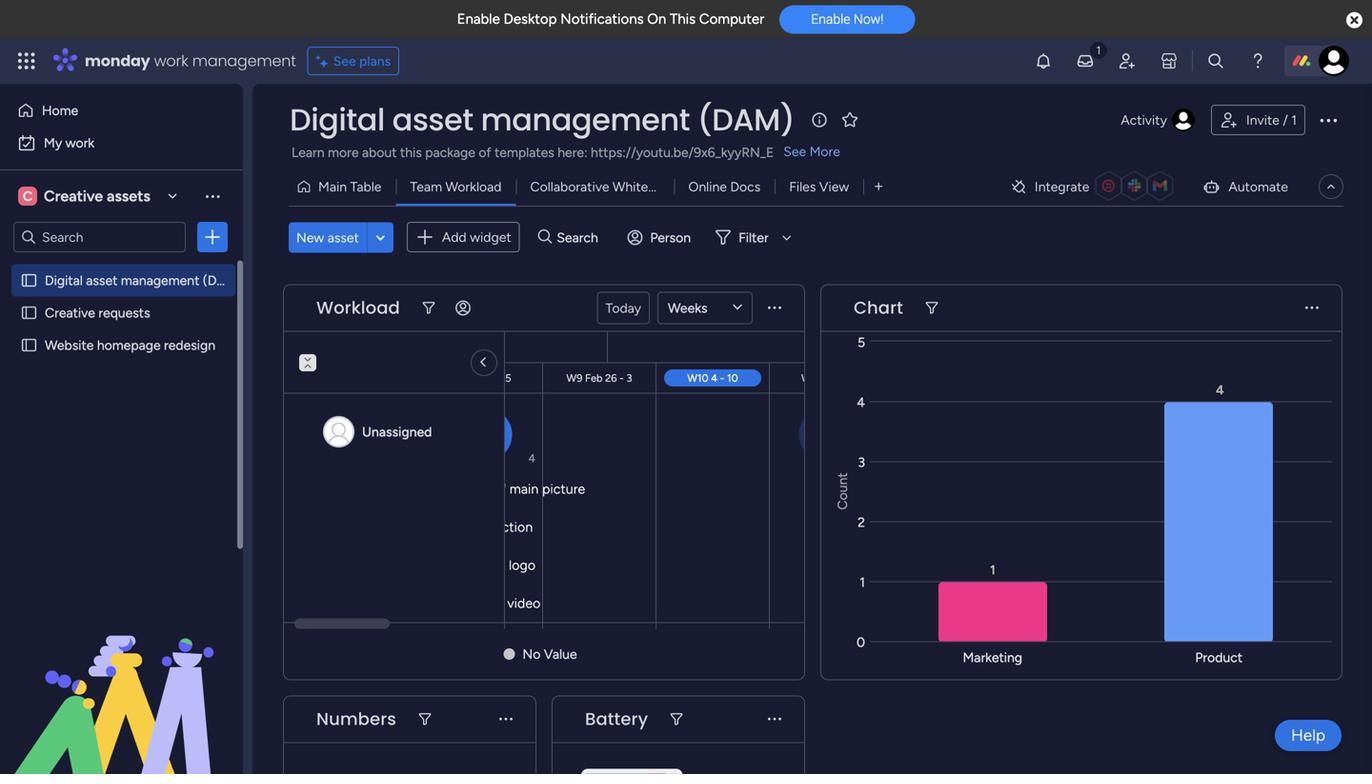 Task type: locate. For each thing, give the bounding box(es) containing it.
creative for creative assets
[[44, 187, 103, 205]]

notifications image
[[1034, 51, 1053, 71]]

1 image
[[1090, 39, 1107, 61]]

0 vertical spatial workload
[[445, 179, 502, 195]]

0 horizontal spatial more dots image
[[499, 713, 513, 727]]

0 vertical spatial asset
[[392, 99, 473, 141]]

v2 collapse up image
[[299, 361, 316, 374]]

asset up package
[[392, 99, 473, 141]]

1 horizontal spatial digital asset management (dam)
[[290, 99, 795, 141]]

option
[[0, 263, 243, 267]]

creative inside workspace selection element
[[44, 187, 103, 205]]

0 horizontal spatial asset
[[86, 273, 118, 289]]

4 - from the left
[[834, 372, 838, 385]]

(dam)
[[697, 99, 795, 141], [203, 273, 242, 289]]

(dam) up "docs"
[[697, 99, 795, 141]]

whiteboard
[[613, 179, 683, 195]]

work right my
[[65, 135, 94, 151]]

(dam) up redesign
[[203, 273, 242, 289]]

notifications
[[560, 10, 644, 28]]

digital up creative requests
[[45, 273, 83, 289]]

redesign
[[164, 337, 215, 354]]

- for w8   19 - 25
[[492, 372, 497, 385]]

1 enable from the left
[[457, 10, 500, 28]]

0 horizontal spatial work
[[65, 135, 94, 151]]

2 more dots image from the left
[[1305, 301, 1319, 315]]

see inside see plans button
[[333, 53, 356, 69]]

integrate button
[[1002, 167, 1187, 207]]

-
[[492, 372, 497, 385], [620, 372, 624, 385], [720, 372, 724, 385], [834, 372, 838, 385]]

battery
[[585, 707, 648, 732]]

my work
[[44, 135, 94, 151]]

2 enable from the left
[[811, 11, 850, 27]]

1 vertical spatial digital
[[45, 273, 83, 289]]

0 horizontal spatial 4
[[528, 452, 535, 465]]

monday
[[85, 50, 150, 71]]

asset right 'new'
[[328, 229, 359, 246]]

see inside learn more about this package of templates here: https://youtu.be/9x6_kyyrn_e see more
[[783, 143, 806, 160]]

files
[[789, 179, 816, 195]]

1 vertical spatial creative
[[45, 305, 95, 321]]

1 horizontal spatial more dots image
[[768, 713, 781, 727]]

1 - from the left
[[492, 372, 497, 385]]

- right 11
[[834, 372, 838, 385]]

work inside option
[[65, 135, 94, 151]]

enable for enable now!
[[811, 11, 850, 27]]

computer
[[699, 10, 764, 28]]

- for w11   11 - 17
[[834, 372, 838, 385]]

1 vertical spatial asset
[[328, 229, 359, 246]]

w9
[[567, 372, 582, 385]]

invite members image
[[1118, 51, 1137, 71]]

enable inside button
[[811, 11, 850, 27]]

assets
[[107, 187, 150, 205]]

here:
[[558, 144, 588, 161]]

learn
[[292, 144, 325, 161]]

workspace options image
[[203, 187, 222, 206]]

/
[[1283, 112, 1288, 128]]

creative up website
[[45, 305, 95, 321]]

1 public board image from the top
[[20, 272, 38, 290]]

filter button
[[708, 222, 798, 253]]

1 horizontal spatial more dots image
[[1305, 301, 1319, 315]]

files view button
[[775, 172, 863, 202]]

package
[[425, 144, 475, 161]]

asset
[[392, 99, 473, 141], [328, 229, 359, 246], [86, 273, 118, 289]]

1 horizontal spatial work
[[154, 50, 188, 71]]

creative right c
[[44, 187, 103, 205]]

add to favorites image
[[840, 110, 859, 129]]

homepage
[[97, 337, 161, 354]]

0 horizontal spatial (dam)
[[203, 273, 242, 289]]

2 vertical spatial asset
[[86, 273, 118, 289]]

w10   4 - 10
[[687, 372, 738, 385]]

creative for creative requests
[[45, 305, 95, 321]]

- for w10   4 - 10
[[720, 372, 724, 385]]

Workload field
[[312, 296, 405, 321]]

1 horizontal spatial see
[[783, 143, 806, 160]]

1 vertical spatial (dam)
[[203, 273, 242, 289]]

list box
[[0, 261, 243, 619]]

1 vertical spatial public board image
[[20, 304, 38, 322]]

my work option
[[11, 128, 232, 158]]

- left 3
[[620, 372, 624, 385]]

more dots image
[[499, 713, 513, 727], [768, 713, 781, 727]]

19
[[480, 372, 490, 385]]

digital
[[290, 99, 385, 141], [45, 273, 83, 289]]

0 vertical spatial see
[[333, 53, 356, 69]]

0 horizontal spatial more dots image
[[768, 301, 781, 315]]

activity button
[[1113, 105, 1203, 135]]

0 vertical spatial public board image
[[20, 272, 38, 290]]

digital inside list box
[[45, 273, 83, 289]]

work
[[154, 50, 188, 71], [65, 135, 94, 151]]

1 horizontal spatial asset
[[328, 229, 359, 246]]

plans
[[359, 53, 391, 69]]

0 horizontal spatial enable
[[457, 10, 500, 28]]

website
[[45, 337, 94, 354]]

now!
[[854, 11, 884, 27]]

workspace selection element
[[18, 185, 153, 208]]

online
[[688, 179, 727, 195]]

4
[[711, 372, 718, 385], [528, 452, 535, 465]]

options image right 1
[[1317, 109, 1340, 131]]

work right monday
[[154, 50, 188, 71]]

public board image
[[20, 272, 38, 290], [20, 304, 38, 322]]

team workload button
[[396, 172, 516, 202]]

creative
[[44, 187, 103, 205], [45, 305, 95, 321]]

Search in workspace field
[[40, 226, 159, 248]]

see plans button
[[307, 47, 399, 75]]

add widget
[[442, 229, 511, 245]]

workload inside field
[[316, 296, 400, 320]]

integrate
[[1035, 179, 1089, 195]]

enable left the now!
[[811, 11, 850, 27]]

1 more dots image from the left
[[768, 301, 781, 315]]

new
[[296, 229, 324, 246]]

- right 19
[[492, 372, 497, 385]]

options image down workspace options image
[[203, 228, 222, 247]]

online docs button
[[674, 172, 775, 202]]

my work link
[[11, 128, 232, 158]]

workload down the of
[[445, 179, 502, 195]]

management
[[192, 50, 296, 71], [481, 99, 690, 141], [121, 273, 199, 289]]

digital asset management (dam)
[[290, 99, 795, 141], [45, 273, 242, 289]]

2 public board image from the top
[[20, 304, 38, 322]]

team workload
[[410, 179, 502, 195]]

new asset
[[296, 229, 359, 246]]

asset up creative requests
[[86, 273, 118, 289]]

enable desktop notifications on this computer
[[457, 10, 764, 28]]

2 - from the left
[[620, 372, 624, 385]]

more dots image
[[768, 301, 781, 315], [1305, 301, 1319, 315]]

1 horizontal spatial 4
[[711, 372, 718, 385]]

Search field
[[552, 224, 609, 251]]

1 vertical spatial see
[[783, 143, 806, 160]]

workload down angle down icon
[[316, 296, 400, 320]]

john smith image
[[1319, 46, 1349, 76]]

1 more dots image from the left
[[499, 713, 513, 727]]

options image
[[1317, 109, 1340, 131], [203, 228, 222, 247]]

see left plans at the top of the page
[[333, 53, 356, 69]]

lottie animation element
[[0, 582, 243, 775]]

2 more dots image from the left
[[768, 713, 781, 727]]

0 vertical spatial creative
[[44, 187, 103, 205]]

add view image
[[875, 180, 883, 194]]

today button
[[597, 292, 650, 324]]

1 horizontal spatial workload
[[445, 179, 502, 195]]

3 - from the left
[[720, 372, 724, 385]]

1 vertical spatial digital asset management (dam)
[[45, 273, 242, 289]]

work for monday
[[154, 50, 188, 71]]

0 horizontal spatial options image
[[203, 228, 222, 247]]

update feed image
[[1076, 51, 1095, 71]]

workload inside button
[[445, 179, 502, 195]]

1 horizontal spatial (dam)
[[697, 99, 795, 141]]

1 vertical spatial work
[[65, 135, 94, 151]]

w10
[[687, 372, 708, 385]]

0 vertical spatial work
[[154, 50, 188, 71]]

Chart field
[[849, 296, 908, 321]]

workload
[[445, 179, 502, 195], [316, 296, 400, 320]]

digital asset management (dam) up requests
[[45, 273, 242, 289]]

2 horizontal spatial asset
[[392, 99, 473, 141]]

digital asset management (dam) up templates
[[290, 99, 795, 141]]

v2 collapse down image
[[299, 348, 316, 360]]

- left 10
[[720, 372, 724, 385]]

1 vertical spatial workload
[[316, 296, 400, 320]]

asset inside 'new asset' button
[[328, 229, 359, 246]]

list box containing digital asset management (dam)
[[0, 261, 243, 619]]

main
[[318, 179, 347, 195]]

chart
[[854, 296, 903, 320]]

no
[[523, 647, 541, 663]]

1 horizontal spatial enable
[[811, 11, 850, 27]]

0 horizontal spatial see
[[333, 53, 356, 69]]

digital up more
[[290, 99, 385, 141]]

public board image for digital asset management (dam)
[[20, 272, 38, 290]]

unassigned
[[362, 424, 432, 440]]

see left "more"
[[783, 143, 806, 160]]

public board image
[[20, 336, 38, 354]]

enable now! button
[[780, 5, 915, 34]]

1 horizontal spatial digital
[[290, 99, 385, 141]]

automate button
[[1194, 172, 1296, 202]]

1 horizontal spatial options image
[[1317, 109, 1340, 131]]

0 horizontal spatial digital
[[45, 273, 83, 289]]

0 horizontal spatial workload
[[316, 296, 400, 320]]

0 horizontal spatial digital asset management (dam)
[[45, 273, 242, 289]]

value
[[544, 647, 577, 663]]

17
[[841, 372, 851, 385]]

enable left desktop
[[457, 10, 500, 28]]



Task type: describe. For each thing, give the bounding box(es) containing it.
activity
[[1121, 112, 1167, 128]]

collaborative
[[530, 179, 609, 195]]

Numbers field
[[312, 707, 401, 732]]

0 vertical spatial options image
[[1317, 109, 1340, 131]]

26
[[605, 372, 617, 385]]

this
[[670, 10, 696, 28]]

enable now!
[[811, 11, 884, 27]]

dapulse close image
[[1346, 11, 1363, 30]]

invite / 1 button
[[1211, 105, 1305, 135]]

help image
[[1248, 51, 1267, 71]]

show board description image
[[808, 111, 831, 130]]

invite
[[1246, 112, 1280, 128]]

team
[[410, 179, 442, 195]]

docs
[[730, 179, 761, 195]]

weeks
[[668, 300, 708, 316]]

monday work management
[[85, 50, 296, 71]]

w11
[[801, 372, 820, 385]]

new asset button
[[289, 222, 367, 253]]

11
[[823, 372, 831, 385]]

0 vertical spatial management
[[192, 50, 296, 71]]

add
[[442, 229, 467, 245]]

see plans
[[333, 53, 391, 69]]

more
[[810, 143, 840, 160]]

1 vertical spatial management
[[481, 99, 690, 141]]

automate
[[1229, 179, 1288, 195]]

v2 search image
[[538, 227, 552, 248]]

add widget button
[[407, 222, 520, 253]]

learn more about this package of templates here: https://youtu.be/9x6_kyyrn_e see more
[[292, 143, 840, 161]]

1
[[1291, 112, 1297, 128]]

1 vertical spatial options image
[[203, 228, 222, 247]]

2 vertical spatial management
[[121, 273, 199, 289]]

arrow down image
[[775, 226, 798, 249]]

person button
[[620, 222, 702, 253]]

main table
[[318, 179, 382, 195]]

0 vertical spatial (dam)
[[697, 99, 795, 141]]

public board image for creative requests
[[20, 304, 38, 322]]

desktop
[[504, 10, 557, 28]]

collaborative whiteboard button
[[516, 172, 683, 202]]

person
[[650, 229, 691, 246]]

my
[[44, 135, 62, 151]]

w9   feb 26 - 3
[[567, 372, 632, 385]]

monday marketplace image
[[1160, 51, 1179, 71]]

collapse board header image
[[1324, 179, 1339, 194]]

numbers
[[316, 707, 396, 732]]

more dots image for numbers
[[499, 713, 513, 727]]

today
[[606, 300, 641, 316]]

enable for enable desktop notifications on this computer
[[457, 10, 500, 28]]

main table button
[[289, 172, 396, 202]]

templates
[[495, 144, 554, 161]]

0 vertical spatial digital
[[290, 99, 385, 141]]

Digital asset management (DAM) field
[[285, 99, 799, 141]]

home
[[42, 102, 78, 119]]

table
[[350, 179, 382, 195]]

select product image
[[17, 51, 36, 71]]

this
[[400, 144, 422, 161]]

w11   11 - 17
[[801, 372, 851, 385]]

0 vertical spatial 4
[[711, 372, 718, 385]]

help
[[1291, 726, 1325, 746]]

lottie animation image
[[0, 582, 243, 775]]

no value
[[523, 647, 577, 663]]

files view
[[789, 179, 849, 195]]

work for my
[[65, 135, 94, 151]]

requests
[[98, 305, 150, 321]]

https://youtu.be/9x6_kyyrn_e
[[591, 144, 774, 161]]

help button
[[1275, 720, 1342, 752]]

creative assets
[[44, 187, 150, 205]]

w8   19 - 25
[[461, 372, 511, 385]]

c
[[23, 188, 32, 204]]

creative requests
[[45, 305, 150, 321]]

25
[[499, 372, 511, 385]]

about
[[362, 144, 397, 161]]

collaborative whiteboard online docs
[[530, 179, 761, 195]]

home option
[[11, 95, 232, 126]]

website homepage redesign
[[45, 337, 215, 354]]

w8
[[461, 372, 477, 385]]

home link
[[11, 95, 232, 126]]

see more link
[[782, 142, 842, 161]]

more dots image for battery
[[768, 713, 781, 727]]

angle down image
[[376, 230, 385, 245]]

workspace image
[[18, 186, 37, 207]]

filter
[[739, 229, 769, 246]]

10
[[727, 372, 738, 385]]

of
[[479, 144, 491, 161]]

feb
[[585, 372, 603, 385]]

search everything image
[[1206, 51, 1225, 71]]

Battery field
[[580, 707, 653, 732]]

3
[[626, 372, 632, 385]]

widget
[[470, 229, 511, 245]]

1 vertical spatial 4
[[528, 452, 535, 465]]

0 vertical spatial digital asset management (dam)
[[290, 99, 795, 141]]

on
[[647, 10, 666, 28]]

invite / 1
[[1246, 112, 1297, 128]]

more
[[328, 144, 359, 161]]

angle right image
[[482, 354, 486, 372]]



Task type: vqa. For each thing, say whether or not it's contained in the screenshot.
invite
yes



